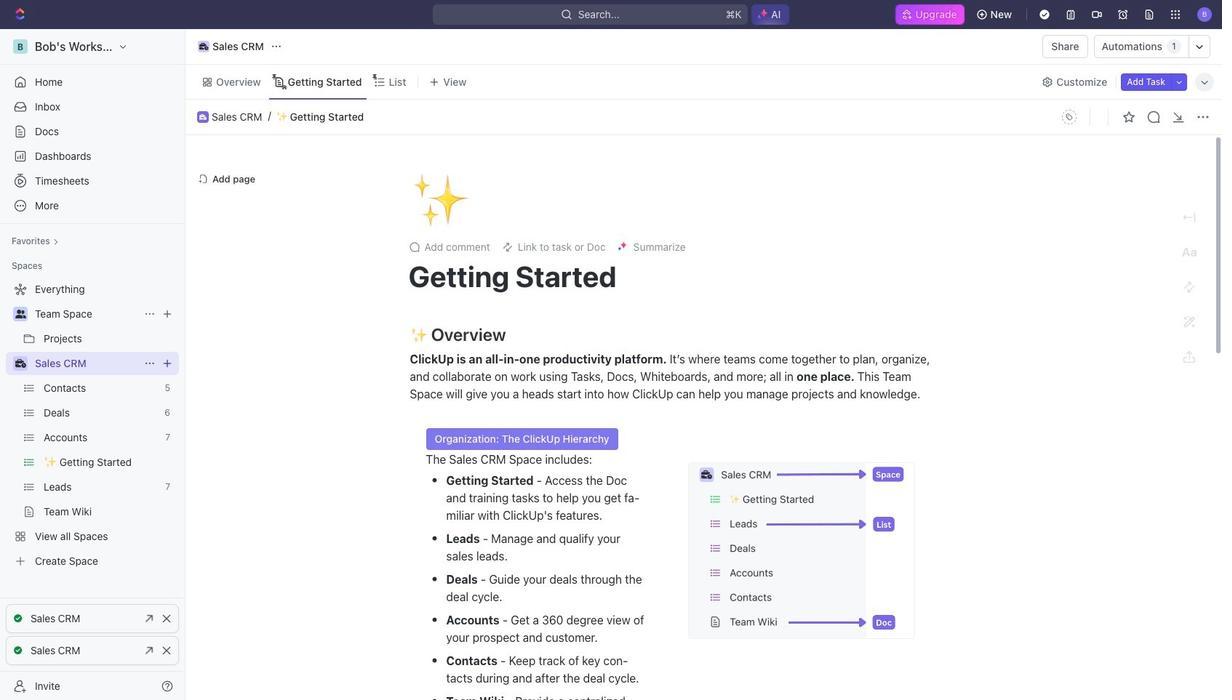 Task type: vqa. For each thing, say whether or not it's contained in the screenshot.
Sidebar navigation
yes



Task type: locate. For each thing, give the bounding box(es) containing it.
business time image up business time image
[[199, 43, 208, 50]]

tree
[[6, 278, 179, 573]]

business time image down user group icon
[[15, 359, 26, 368]]

business time image
[[199, 114, 207, 120]]

business time image
[[199, 43, 208, 50], [15, 359, 26, 368]]

1 vertical spatial business time image
[[15, 359, 26, 368]]

tree inside sidebar navigation
[[6, 278, 179, 573]]

business time image inside sidebar navigation
[[15, 359, 26, 368]]

1 horizontal spatial business time image
[[199, 43, 208, 50]]

0 horizontal spatial business time image
[[15, 359, 26, 368]]

sidebar navigation
[[0, 29, 188, 701]]



Task type: describe. For each thing, give the bounding box(es) containing it.
dropdown menu image
[[1058, 105, 1081, 129]]

user group image
[[15, 310, 26, 319]]

0 vertical spatial business time image
[[199, 43, 208, 50]]

bob's workspace, , element
[[13, 39, 28, 54]]



